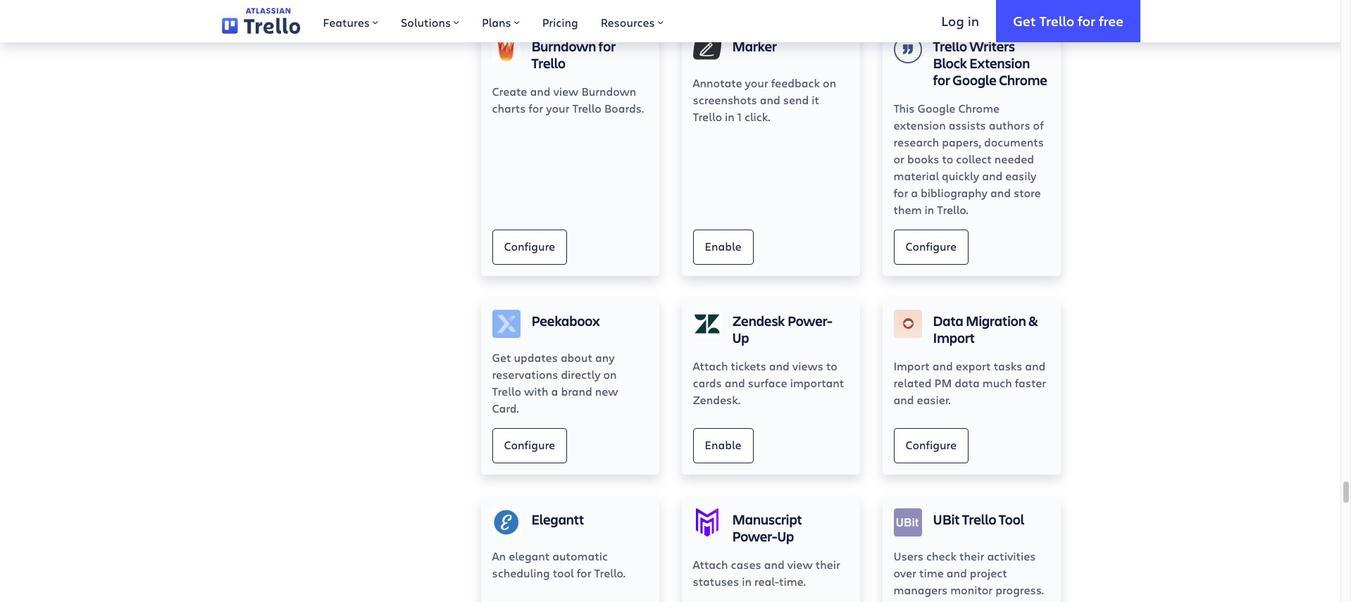 Task type: locate. For each thing, give the bounding box(es) containing it.
this
[[894, 101, 915, 115]]

chrome inside trello writers block extension for google chrome
[[1000, 70, 1048, 89]]

configure
[[504, 239, 555, 254], [906, 239, 957, 254], [504, 438, 555, 452], [906, 438, 957, 452]]

import up related
[[894, 359, 930, 373]]

for up extension
[[934, 70, 951, 89]]

power- for zendesk power- up
[[788, 311, 833, 330]]

log
[[942, 12, 965, 29]]

1 vertical spatial up
[[778, 527, 794, 546]]

authors
[[989, 118, 1031, 132]]

solutions
[[401, 15, 451, 30]]

for down resources
[[599, 36, 616, 55]]

a right with
[[552, 384, 558, 399]]

ubit trello tool
[[934, 510, 1025, 529]]

and up click.
[[760, 92, 781, 107]]

1 horizontal spatial to
[[943, 151, 954, 166]]

chrome
[[1000, 70, 1048, 89], [959, 101, 1000, 115]]

up inside 'manuscript power-up'
[[778, 527, 794, 546]]

view
[[554, 84, 579, 98], [788, 557, 813, 572]]

them
[[894, 202, 922, 217]]

0 horizontal spatial get
[[492, 350, 511, 365]]

to up important
[[827, 359, 838, 373]]

0 vertical spatial trello.
[[938, 202, 969, 217]]

needed
[[995, 151, 1035, 166]]

1 horizontal spatial a
[[912, 185, 918, 200]]

configure for trello writers block extension for google chrome
[[906, 239, 957, 254]]

views
[[793, 359, 824, 373]]

0 vertical spatial burndown
[[532, 36, 596, 55]]

1 vertical spatial enable
[[705, 438, 742, 452]]

enable link for zendesk power- up
[[693, 428, 754, 464]]

free
[[1099, 12, 1124, 29]]

about
[[561, 350, 593, 365]]

1 vertical spatial get
[[492, 350, 511, 365]]

users check their activities over time and project managers monitor progress.
[[894, 549, 1045, 597]]

0 vertical spatial view
[[554, 84, 579, 98]]

enable link
[[693, 230, 754, 265], [693, 428, 754, 464]]

0 vertical spatial a
[[912, 185, 918, 200]]

attach inside 'attach cases and view their statuses in real-time.'
[[693, 557, 728, 572]]

0 vertical spatial power-
[[788, 311, 833, 330]]

attach up the statuses in the right of the page
[[693, 557, 728, 572]]

and up real-
[[765, 557, 785, 572]]

solutions button
[[390, 0, 471, 42]]

trello. down bibliography
[[938, 202, 969, 217]]

trello down the screenshots
[[693, 109, 722, 124]]

1 horizontal spatial power-
[[788, 311, 833, 330]]

burndown up the boards.
[[582, 84, 637, 98]]

get up reservations
[[492, 350, 511, 365]]

on right feedback
[[823, 75, 837, 90]]

card.
[[492, 401, 519, 416]]

data
[[934, 311, 964, 330]]

automatic
[[553, 549, 608, 564]]

1 horizontal spatial trello.
[[938, 202, 969, 217]]

and right create
[[530, 84, 551, 98]]

1 vertical spatial enable link
[[693, 428, 754, 464]]

1 enable link from the top
[[693, 230, 754, 265]]

get trello for free
[[1014, 12, 1124, 29]]

0 horizontal spatial on
[[604, 367, 617, 382]]

trello up create and view burndown charts for your trello boards.
[[532, 53, 566, 72]]

1 vertical spatial to
[[827, 359, 838, 373]]

0 vertical spatial get
[[1014, 12, 1036, 29]]

get for get updates about any reservations directly on trello with a brand new card.
[[492, 350, 511, 365]]

1 horizontal spatial import
[[934, 328, 975, 347]]

elegant
[[509, 549, 550, 564]]

annotate your feedback on screenshots and send it trello in 1 click.
[[693, 75, 837, 124]]

project
[[970, 566, 1008, 581]]

on inside 'annotate your feedback on screenshots and send it trello in 1 click.'
[[823, 75, 837, 90]]

up inside zendesk power- up
[[733, 328, 749, 347]]

get up writers
[[1014, 12, 1036, 29]]

1 vertical spatial import
[[894, 359, 930, 373]]

0 horizontal spatial trello.
[[595, 566, 626, 581]]

zendesk power- up
[[733, 311, 833, 347]]

for
[[1078, 12, 1096, 29], [599, 36, 616, 55], [934, 70, 951, 89], [529, 101, 544, 115], [894, 185, 909, 200], [577, 566, 592, 581]]

1 vertical spatial a
[[552, 384, 558, 399]]

1 vertical spatial google
[[918, 101, 956, 115]]

get for get trello for free
[[1014, 12, 1036, 29]]

up up 'attach cases and view their statuses in real-time.'
[[778, 527, 794, 546]]

0 horizontal spatial your
[[546, 101, 570, 115]]

0 vertical spatial on
[[823, 75, 837, 90]]

your up click.
[[745, 75, 769, 90]]

attach inside attach tickets and views to cards and surface important zendesk.
[[693, 359, 728, 373]]

peekaboox
[[532, 311, 600, 330]]

attach for zendesk power- up
[[693, 359, 728, 373]]

trello down log
[[934, 36, 968, 55]]

1 horizontal spatial on
[[823, 75, 837, 90]]

1 vertical spatial burndown
[[582, 84, 637, 98]]

for inside trello writers block extension for google chrome
[[934, 70, 951, 89]]

power- inside zendesk power- up
[[788, 311, 833, 330]]

to up quickly
[[943, 151, 954, 166]]

up
[[733, 328, 749, 347], [778, 527, 794, 546]]

or
[[894, 151, 905, 166]]

1 vertical spatial view
[[788, 557, 813, 572]]

enable
[[705, 239, 742, 254], [705, 438, 742, 452]]

a inside this google chrome extension assists authors of research papers, documents or books to collect needed material quickly and easily for a bibliography and store them in trello.
[[912, 185, 918, 200]]

migration
[[966, 311, 1027, 330]]

0 horizontal spatial view
[[554, 84, 579, 98]]

1 horizontal spatial up
[[778, 527, 794, 546]]

0 horizontal spatial up
[[733, 328, 749, 347]]

1 vertical spatial on
[[604, 367, 617, 382]]

trello inside burndown for trello
[[532, 53, 566, 72]]

burndown down pricing
[[532, 36, 596, 55]]

feedback
[[772, 75, 820, 90]]

progress.
[[996, 583, 1045, 597]]

charts
[[492, 101, 526, 115]]

trello
[[1040, 12, 1075, 29], [934, 36, 968, 55], [532, 53, 566, 72], [573, 101, 602, 115], [693, 109, 722, 124], [492, 384, 522, 399], [963, 510, 997, 529]]

your inside create and view burndown charts for your trello boards.
[[546, 101, 570, 115]]

1 horizontal spatial their
[[960, 549, 985, 564]]

0 vertical spatial enable
[[705, 239, 742, 254]]

view down burndown for trello
[[554, 84, 579, 98]]

trello up card.
[[492, 384, 522, 399]]

your right charts
[[546, 101, 570, 115]]

a
[[912, 185, 918, 200], [552, 384, 558, 399]]

attach up cards
[[693, 359, 728, 373]]

over
[[894, 566, 917, 581]]

trello left the boards.
[[573, 101, 602, 115]]

their
[[960, 549, 985, 564], [816, 557, 841, 572]]

0 horizontal spatial their
[[816, 557, 841, 572]]

import and export tasks and related pm data much faster and easier.
[[894, 359, 1047, 407]]

trello writers block extension for google chrome
[[934, 36, 1048, 89]]

in down cases
[[742, 574, 752, 589]]

in right log
[[968, 12, 980, 29]]

0 horizontal spatial to
[[827, 359, 838, 373]]

and down tickets
[[725, 375, 746, 390]]

0 vertical spatial import
[[934, 328, 975, 347]]

2 attach from the top
[[693, 557, 728, 572]]

and up surface
[[770, 359, 790, 373]]

create
[[492, 84, 527, 98]]

up up tickets
[[733, 328, 749, 347]]

extension
[[970, 53, 1031, 72]]

and up monitor
[[947, 566, 968, 581]]

for up them
[[894, 185, 909, 200]]

and down collect
[[983, 168, 1003, 183]]

statuses
[[693, 574, 739, 589]]

an elegant automatic scheduling tool for trello.
[[492, 549, 626, 581]]

in inside 'annotate your feedback on screenshots and send it trello in 1 click.'
[[725, 109, 735, 124]]

updates
[[514, 350, 558, 365]]

get
[[1014, 12, 1036, 29], [492, 350, 511, 365]]

google
[[953, 70, 997, 89], [918, 101, 956, 115]]

and
[[530, 84, 551, 98], [760, 92, 781, 107], [983, 168, 1003, 183], [991, 185, 1011, 200], [770, 359, 790, 373], [933, 359, 953, 373], [1026, 359, 1046, 373], [725, 375, 746, 390], [894, 392, 914, 407], [765, 557, 785, 572], [947, 566, 968, 581]]

power- up cases
[[733, 527, 778, 546]]

0 horizontal spatial power-
[[733, 527, 778, 546]]

time
[[920, 566, 944, 581]]

import up "export"
[[934, 328, 975, 347]]

power- up views
[[788, 311, 833, 330]]

users
[[894, 549, 924, 564]]

collect
[[957, 151, 992, 166]]

on up new
[[604, 367, 617, 382]]

0 vertical spatial attach
[[693, 359, 728, 373]]

books
[[908, 151, 940, 166]]

in left 1
[[725, 109, 735, 124]]

0 vertical spatial chrome
[[1000, 70, 1048, 89]]

trello inside the get updates about any reservations directly on trello with a brand new card.
[[492, 384, 522, 399]]

in right them
[[925, 202, 935, 217]]

configure link for peekaboox
[[492, 428, 567, 464]]

enable link for marker
[[693, 230, 754, 265]]

configure link for burndown for trello
[[492, 230, 567, 265]]

1 vertical spatial chrome
[[959, 101, 1000, 115]]

1 vertical spatial trello.
[[595, 566, 626, 581]]

get trello for free link
[[997, 0, 1141, 42]]

1 vertical spatial attach
[[693, 557, 728, 572]]

their inside 'attach cases and view their statuses in real-time.'
[[816, 557, 841, 572]]

and inside users check their activities over time and project managers monitor progress.
[[947, 566, 968, 581]]

2 enable link from the top
[[693, 428, 754, 464]]

enable for zendesk power- up
[[705, 438, 742, 452]]

google down writers
[[953, 70, 997, 89]]

google up extension
[[918, 101, 956, 115]]

this google chrome extension assists authors of research papers, documents or books to collect needed material quickly and easily for a bibliography and store them in trello.
[[894, 101, 1044, 217]]

2 enable from the top
[[705, 438, 742, 452]]

0 vertical spatial google
[[953, 70, 997, 89]]

export
[[956, 359, 991, 373]]

0 vertical spatial up
[[733, 328, 749, 347]]

an
[[492, 549, 506, 564]]

0 vertical spatial to
[[943, 151, 954, 166]]

1 horizontal spatial get
[[1014, 12, 1036, 29]]

power- inside 'manuscript power-up'
[[733, 527, 778, 546]]

tickets
[[731, 359, 767, 373]]

power- for manuscript power-up
[[733, 527, 778, 546]]

view up time.
[[788, 557, 813, 572]]

to inside attach tickets and views to cards and surface important zendesk.
[[827, 359, 838, 373]]

1 vertical spatial your
[[546, 101, 570, 115]]

google inside this google chrome extension assists authors of research papers, documents or books to collect needed material quickly and easily for a bibliography and store them in trello.
[[918, 101, 956, 115]]

0 vertical spatial enable link
[[693, 230, 754, 265]]

1 horizontal spatial view
[[788, 557, 813, 572]]

configure for data migration & import
[[906, 438, 957, 452]]

1 enable from the top
[[705, 239, 742, 254]]

for down the automatic
[[577, 566, 592, 581]]

view inside create and view burndown charts for your trello boards.
[[554, 84, 579, 98]]

ubit
[[934, 510, 960, 529]]

1 attach from the top
[[693, 359, 728, 373]]

0 vertical spatial your
[[745, 75, 769, 90]]

reservations
[[492, 367, 558, 382]]

configure for peekaboox
[[504, 438, 555, 452]]

trello. down the automatic
[[595, 566, 626, 581]]

time.
[[779, 574, 806, 589]]

for right charts
[[529, 101, 544, 115]]

on inside the get updates about any reservations directly on trello with a brand new card.
[[604, 367, 617, 382]]

0 horizontal spatial a
[[552, 384, 558, 399]]

&
[[1029, 311, 1039, 330]]

0 horizontal spatial import
[[894, 359, 930, 373]]

trello left tool
[[963, 510, 997, 529]]

trello inside 'annotate your feedback on screenshots and send it trello in 1 click.'
[[693, 109, 722, 124]]

chrome down writers
[[1000, 70, 1048, 89]]

1 vertical spatial power-
[[733, 527, 778, 546]]

get inside the get updates about any reservations directly on trello with a brand new card.
[[492, 350, 511, 365]]

a down material
[[912, 185, 918, 200]]

and down related
[[894, 392, 914, 407]]

1 horizontal spatial your
[[745, 75, 769, 90]]

chrome up assists
[[959, 101, 1000, 115]]

your
[[745, 75, 769, 90], [546, 101, 570, 115]]



Task type: describe. For each thing, give the bounding box(es) containing it.
of
[[1034, 118, 1044, 132]]

atlassian trello image
[[222, 8, 301, 34]]

for inside create and view burndown charts for your trello boards.
[[529, 101, 544, 115]]

with
[[524, 384, 549, 399]]

plans
[[482, 15, 511, 30]]

annotate
[[693, 75, 743, 90]]

bibliography
[[921, 185, 988, 200]]

enable for marker
[[705, 239, 742, 254]]

data migration & import
[[934, 311, 1039, 347]]

trello. inside an elegant automatic scheduling tool for trello.
[[595, 566, 626, 581]]

manuscript power-up
[[733, 510, 803, 546]]

configure for burndown for trello
[[504, 239, 555, 254]]

real-
[[755, 574, 779, 589]]

burndown for trello
[[532, 36, 616, 72]]

trello. inside this google chrome extension assists authors of research papers, documents or books to collect needed material quickly and easily for a bibliography and store them in trello.
[[938, 202, 969, 217]]

extension
[[894, 118, 946, 132]]

click.
[[745, 109, 771, 124]]

much
[[983, 375, 1013, 390]]

chrome inside this google chrome extension assists authors of research papers, documents or books to collect needed material quickly and easily for a bibliography and store them in trello.
[[959, 101, 1000, 115]]

and up pm
[[933, 359, 953, 373]]

view inside 'attach cases and view their statuses in real-time.'
[[788, 557, 813, 572]]

resources
[[601, 15, 655, 30]]

for left free
[[1078, 12, 1096, 29]]

get updates about any reservations directly on trello with a brand new card.
[[492, 350, 619, 416]]

marker
[[733, 36, 777, 55]]

documents
[[985, 134, 1044, 149]]

easily
[[1006, 168, 1037, 183]]

easier.
[[917, 392, 951, 407]]

and down easily
[[991, 185, 1011, 200]]

manuscript
[[733, 510, 803, 529]]

burndown inside create and view burndown charts for your trello boards.
[[582, 84, 637, 98]]

up for zendesk
[[733, 328, 749, 347]]

burndown inside burndown for trello
[[532, 36, 596, 55]]

assists
[[949, 118, 987, 132]]

store
[[1014, 185, 1041, 200]]

data
[[955, 375, 980, 390]]

import inside import and export tasks and related pm data much faster and easier.
[[894, 359, 930, 373]]

trello inside trello writers block extension for google chrome
[[934, 36, 968, 55]]

managers
[[894, 583, 948, 597]]

attach for manuscript power-up
[[693, 557, 728, 572]]

for inside this google chrome extension assists authors of research papers, documents or books to collect needed material quickly and easily for a bibliography and store them in trello.
[[894, 185, 909, 200]]

block
[[934, 53, 968, 72]]

attach cases and view their statuses in real-time.
[[693, 557, 841, 589]]

in inside 'attach cases and view their statuses in real-time.'
[[742, 574, 752, 589]]

elegantt
[[532, 510, 584, 529]]

it
[[812, 92, 820, 107]]

new
[[595, 384, 619, 399]]

send
[[784, 92, 809, 107]]

trello left free
[[1040, 12, 1075, 29]]

important
[[791, 375, 845, 390]]

monitor
[[951, 583, 993, 597]]

zendesk.
[[693, 392, 741, 407]]

attach tickets and views to cards and surface important zendesk.
[[693, 359, 845, 407]]

cases
[[731, 557, 762, 572]]

screenshots
[[693, 92, 757, 107]]

any
[[596, 350, 615, 365]]

trello inside create and view burndown charts for your trello boards.
[[573, 101, 602, 115]]

and up faster at the bottom right
[[1026, 359, 1046, 373]]

zendesk
[[733, 311, 786, 330]]

and inside create and view burndown charts for your trello boards.
[[530, 84, 551, 98]]

to inside this google chrome extension assists authors of research papers, documents or books to collect needed material quickly and easily for a bibliography and store them in trello.
[[943, 151, 954, 166]]

configure link for data migration & import
[[894, 428, 969, 464]]

quickly
[[942, 168, 980, 183]]

for inside burndown for trello
[[599, 36, 616, 55]]

and inside 'annotate your feedback on screenshots and send it trello in 1 click.'
[[760, 92, 781, 107]]

log in link
[[925, 0, 997, 42]]

1
[[738, 109, 742, 124]]

google inside trello writers block extension for google chrome
[[953, 70, 997, 89]]

activities
[[988, 549, 1036, 564]]

check
[[927, 549, 957, 564]]

their inside users check their activities over time and project managers monitor progress.
[[960, 549, 985, 564]]

papers,
[[943, 134, 982, 149]]

resources button
[[590, 0, 675, 42]]

research
[[894, 134, 940, 149]]

scheduling
[[492, 566, 550, 581]]

in inside this google chrome extension assists authors of research papers, documents or books to collect needed material quickly and easily for a bibliography and store them in trello.
[[925, 202, 935, 217]]

your inside 'annotate your feedback on screenshots and send it trello in 1 click.'
[[745, 75, 769, 90]]

pricing
[[542, 15, 578, 30]]

tool
[[553, 566, 574, 581]]

tool
[[999, 510, 1025, 529]]

for inside an elegant automatic scheduling tool for trello.
[[577, 566, 592, 581]]

pricing link
[[531, 0, 590, 42]]

and inside 'attach cases and view their statuses in real-time.'
[[765, 557, 785, 572]]

features button
[[312, 0, 390, 42]]

up for manuscript
[[778, 527, 794, 546]]

directly
[[561, 367, 601, 382]]

plans button
[[471, 0, 531, 42]]

surface
[[748, 375, 788, 390]]

import inside data migration & import
[[934, 328, 975, 347]]

writers
[[970, 36, 1016, 55]]

cards
[[693, 375, 722, 390]]

faster
[[1015, 375, 1047, 390]]

boards.
[[605, 101, 644, 115]]

features
[[323, 15, 370, 30]]

brand
[[561, 384, 593, 399]]

tasks
[[994, 359, 1023, 373]]

configure link for trello writers block extension for google chrome
[[894, 230, 969, 265]]

create and view burndown charts for your trello boards.
[[492, 84, 644, 115]]

log in
[[942, 12, 980, 29]]

pm
[[935, 375, 952, 390]]

material
[[894, 168, 940, 183]]

a inside the get updates about any reservations directly on trello with a brand new card.
[[552, 384, 558, 399]]



Task type: vqa. For each thing, say whether or not it's contained in the screenshot.


